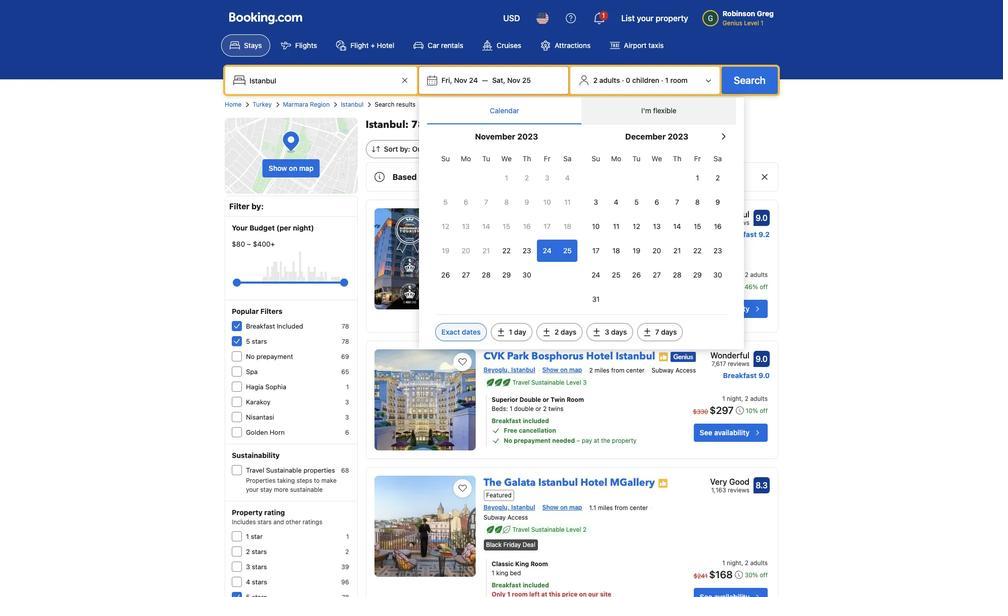 Task type: vqa. For each thing, say whether or not it's contained in the screenshot.
9.0 9.0
yes



Task type: locate. For each thing, give the bounding box(es) containing it.
wonderful inside wonderful 7,684 reviews
[[711, 210, 750, 219]]

travel up superior
[[513, 379, 530, 387]]

off for $168
[[760, 572, 768, 580]]

at down "31 december 2023" checkbox
[[594, 313, 600, 321]]

show
[[269, 164, 287, 173], [533, 225, 550, 233], [542, 367, 559, 374], [542, 504, 559, 512]]

no down free
[[504, 437, 512, 445]]

2 no prepayment needed – pay at the property from the top
[[504, 437, 637, 445]]

1 horizontal spatial 28
[[673, 271, 682, 279]]

9.0 for 9.0
[[756, 355, 768, 364]]

subway down 7 days
[[652, 367, 674, 375]]

grid
[[436, 149, 578, 287], [586, 149, 728, 311]]

(per
[[277, 224, 291, 232]]

18 left 19 december 2023 option
[[613, 247, 620, 255]]

1 left "day"
[[509, 328, 512, 337]]

1 26 from the left
[[441, 271, 450, 279]]

property up 3 days
[[612, 313, 637, 321]]

su down picks
[[441, 154, 450, 163]]

1 horizontal spatial 10
[[592, 222, 600, 231]]

1 inside button
[[665, 76, 669, 85]]

0 horizontal spatial access
[[508, 514, 528, 522]]

spa
[[246, 368, 258, 376]]

by: for filter
[[252, 202, 264, 211]]

6 November 2023 checkbox
[[456, 191, 476, 214]]

1 up 39
[[346, 534, 349, 541]]

39
[[341, 564, 349, 572]]

0 vertical spatial stay
[[546, 173, 563, 182]]

based on your filters, 98% of places to stay are unavailable on our site.
[[393, 173, 670, 182]]

days for 2 days
[[561, 328, 577, 337]]

8 inside option
[[695, 198, 700, 207]]

31
[[592, 295, 600, 304]]

stars inside property rating includes stars and other ratings
[[258, 519, 272, 527]]

1 horizontal spatial 30
[[714, 271, 722, 279]]

10 inside checkbox
[[592, 222, 600, 231]]

2 scored 9.0 element from the top
[[754, 351, 770, 368]]

4 December 2023 checkbox
[[606, 191, 627, 214]]

27 December 2023 checkbox
[[647, 264, 667, 287]]

25 cell
[[558, 238, 578, 262]]

7 for '7 december 2023' option
[[675, 198, 679, 207]]

18
[[564, 222, 572, 231], [613, 247, 620, 255]]

adults up 30% off
[[751, 560, 768, 568]]

0 horizontal spatial sa
[[564, 154, 572, 163]]

21 for 21 december 2023 checkbox
[[674, 247, 681, 255]]

2 vertical spatial prepayment
[[514, 437, 551, 445]]

2 vertical spatial your
[[246, 487, 259, 494]]

travel down fatih, istanbul
[[513, 238, 530, 245]]

1 night , 2 adults up the 10% at the right bottom of page
[[723, 395, 768, 403]]

map for cvk park bosphorus hotel istanbul image
[[569, 367, 582, 374]]

23 right 22 december 2023 option
[[714, 247, 722, 255]]

11 November 2023 checkbox
[[558, 191, 578, 214]]

18 for 18 december 2023 checkbox
[[613, 247, 620, 255]]

su up unavailable
[[592, 154, 600, 163]]

12 inside 12 december 2023 option
[[633, 222, 640, 231]]

from for 2
[[611, 367, 625, 375]]

4 right 3 checkbox
[[614, 198, 619, 207]]

0 horizontal spatial 25
[[522, 76, 531, 85]]

0 horizontal spatial su
[[441, 154, 450, 163]]

car rentals link
[[405, 34, 472, 57]]

0 vertical spatial pay
[[582, 313, 592, 321]]

$400+
[[253, 240, 275, 249]]

3 days from the left
[[661, 328, 677, 337]]

· right "children"
[[661, 76, 664, 85]]

28 inside option
[[482, 271, 491, 279]]

1 at from the top
[[594, 313, 600, 321]]

1 vertical spatial miles
[[598, 505, 613, 513]]

1 tu from the left
[[482, 154, 490, 163]]

25
[[522, 76, 531, 85], [563, 247, 572, 255], [612, 271, 621, 279]]

night up $168
[[727, 560, 742, 568]]

2 inside beds: 1 double or 2 twins breakfast included
[[543, 406, 547, 413]]

26 left 27 option
[[441, 271, 450, 279]]

your left filters,
[[431, 173, 448, 182]]

20 December 2023 checkbox
[[647, 240, 667, 262]]

picks
[[441, 145, 458, 153]]

see for superior double or twin room
[[700, 429, 713, 437]]

3 , from the top
[[742, 560, 743, 568]]

17 November 2023 checkbox
[[537, 216, 558, 238]]

wonderful for breakfast 9.2
[[711, 210, 750, 219]]

25 December 2023 checkbox
[[606, 264, 627, 287]]

1 20 from the left
[[462, 247, 470, 255]]

your
[[637, 14, 654, 23], [431, 173, 448, 182], [246, 487, 259, 494]]

night for $168
[[727, 560, 742, 568]]

1 horizontal spatial by:
[[400, 145, 410, 153]]

days
[[561, 328, 577, 337], [611, 328, 627, 337], [661, 328, 677, 337]]

12 right 11 december 2023 option
[[633, 222, 640, 231]]

29 right 28 november 2023 option
[[502, 271, 511, 279]]

1 8 from the left
[[504, 198, 509, 207]]

room for fatih, istanbul
[[537, 272, 555, 280]]

2 nov from the left
[[507, 76, 521, 85]]

0 horizontal spatial subway
[[484, 514, 506, 522]]

26 right 25 checkbox
[[632, 271, 641, 279]]

1 mo from the left
[[461, 154, 471, 163]]

23 right 22 november 2023 "checkbox"
[[523, 247, 531, 255]]

prepayment up "day"
[[514, 313, 551, 321]]

genius discounts available at this property. image
[[671, 352, 696, 362], [671, 352, 696, 362]]

1 the from the top
[[601, 313, 611, 321]]

22 December 2023 checkbox
[[688, 240, 708, 262]]

0 vertical spatial included
[[523, 418, 549, 425]]

– right $80
[[247, 240, 251, 249]]

1 vertical spatial or
[[536, 406, 542, 413]]

by: for sort
[[400, 145, 410, 153]]

2 9 from the left
[[716, 198, 720, 207]]

fri, nov 24 — sat, nov 25
[[442, 76, 531, 85]]

show for cvk park bosphorus hotel istanbul image
[[542, 367, 559, 374]]

search for search results
[[375, 101, 395, 108]]

1 left 'king'
[[492, 570, 495, 578]]

see availability for deluxe double room
[[700, 305, 750, 313]]

0 horizontal spatial 22
[[503, 247, 511, 255]]

14 inside 14 checkbox
[[483, 222, 490, 231]]

1 horizontal spatial 6
[[464, 198, 468, 207]]

included down king
[[523, 582, 549, 590]]

tab list
[[427, 98, 736, 125]]

9.0 up the 10% off
[[759, 372, 770, 380]]

reviews inside wonderful 7,617 reviews
[[728, 361, 750, 368]]

off right the 10% at the right bottom of page
[[760, 408, 768, 415]]

unavailable
[[580, 173, 624, 182]]

center left subway access
[[626, 367, 645, 375]]

mo up filters,
[[461, 154, 471, 163]]

1 inside robinson greg genius level 1
[[761, 19, 764, 27]]

1 inside 1 night , 2 adults 46% off
[[723, 271, 725, 279]]

0 horizontal spatial 12
[[442, 222, 449, 231]]

2 2023 from the left
[[668, 132, 689, 141]]

stay down properties
[[260, 487, 272, 494]]

show on map for the galata istanbul hotel mgallery image
[[542, 504, 582, 512]]

1 vertical spatial see availability link
[[694, 424, 768, 442]]

11 right 10 checkbox on the top of page
[[613, 222, 620, 231]]

top
[[426, 145, 439, 153]]

9 inside checkbox
[[525, 198, 529, 207]]

1 availability from the top
[[714, 305, 750, 313]]

2 vertical spatial 78
[[342, 338, 349, 346]]

deluxe
[[492, 272, 513, 280]]

1 30 from the left
[[523, 271, 531, 279]]

7 for the 7 option
[[484, 198, 488, 207]]

1 night , 2 adults for $297
[[723, 395, 768, 403]]

21 inside 21 'checkbox'
[[483, 247, 490, 255]]

night down '23' checkbox
[[727, 271, 742, 279]]

1 12 from the left
[[442, 222, 449, 231]]

26 November 2023 checkbox
[[436, 264, 456, 287]]

0 vertical spatial night
[[727, 271, 742, 279]]

1 see availability from the top
[[700, 305, 750, 313]]

24 left —
[[469, 76, 478, 85]]

1 th from the left
[[523, 154, 531, 163]]

0 horizontal spatial tu
[[482, 154, 490, 163]]

0 horizontal spatial 23
[[523, 247, 531, 255]]

reviews inside very good 1,163 reviews
[[728, 487, 750, 495]]

1 14 from the left
[[483, 222, 490, 231]]

1 vertical spatial 4
[[614, 198, 619, 207]]

2 the from the top
[[601, 437, 611, 445]]

0 vertical spatial properties
[[427, 118, 478, 132]]

3 inside 3 november 2023 checkbox
[[545, 174, 550, 182]]

december 2023
[[625, 132, 689, 141]]

21 for 21 'checkbox'
[[483, 247, 490, 255]]

pay down superior double or twin room link
[[582, 437, 592, 445]]

2 th from the left
[[673, 154, 682, 163]]

or
[[543, 396, 549, 404], [536, 406, 542, 413]]

3 night from the top
[[727, 560, 742, 568]]

15 inside checkbox
[[694, 222, 701, 231]]

6 right 5 november 2023 option
[[464, 198, 468, 207]]

2 22 from the left
[[694, 247, 702, 255]]

list your property
[[621, 14, 688, 23]]

0 horizontal spatial we
[[501, 154, 512, 163]]

2 wonderful element from the top
[[711, 350, 750, 362]]

center down 'mgallery'
[[630, 505, 648, 513]]

8 for the 8 checkbox
[[504, 198, 509, 207]]

twin
[[551, 396, 565, 404]]

0 vertical spatial the
[[601, 313, 611, 321]]

we for december
[[652, 154, 662, 163]]

ratings
[[303, 519, 322, 527]]

, inside 1 night , 2 adults 46% off
[[742, 271, 743, 279]]

26 for 26 'checkbox'
[[632, 271, 641, 279]]

10 for 10 checkbox on the top of page
[[592, 222, 600, 231]]

travel sustainable properties
[[246, 467, 335, 475]]

10 inside checkbox
[[544, 198, 551, 207]]

0 horizontal spatial ·
[[622, 76, 624, 85]]

1 wonderful element from the top
[[710, 209, 750, 221]]

7 right 6 option
[[675, 198, 679, 207]]

26 for 26 november 2023 option
[[441, 271, 450, 279]]

0 horizontal spatial 10
[[544, 198, 551, 207]]

29 inside 'checkbox'
[[693, 271, 702, 279]]

breakfast up free
[[492, 418, 521, 425]]

23 inside option
[[523, 247, 531, 255]]

18 December 2023 checkbox
[[606, 240, 627, 262]]

pay
[[582, 313, 592, 321], [582, 437, 592, 445]]

included
[[523, 418, 549, 425], [523, 582, 549, 590]]

0 vertical spatial 18
[[564, 222, 572, 231]]

18 inside option
[[564, 222, 572, 231]]

20 right 19 december 2023 option
[[653, 247, 661, 255]]

$241
[[694, 573, 708, 581]]

1 night , 2 adults
[[723, 395, 768, 403], [723, 560, 768, 568]]

22 for 22 november 2023 "checkbox"
[[503, 247, 511, 255]]

13 December 2023 checkbox
[[647, 216, 667, 238]]

by: right filter on the left top of the page
[[252, 202, 264, 211]]

center for 1.1 miles from center subway access
[[630, 505, 648, 513]]

0 horizontal spatial 27
[[462, 271, 470, 279]]

1 beyoglu, istanbul from the top
[[484, 367, 535, 374]]

2 availability from the top
[[714, 429, 750, 437]]

i'm flexible
[[642, 106, 677, 115]]

15 November 2023 checkbox
[[497, 216, 517, 238]]

sustainable
[[531, 238, 565, 245], [531, 379, 565, 387], [266, 467, 302, 475], [531, 527, 565, 534]]

off inside 1 night , 2 adults 46% off
[[760, 284, 768, 291]]

breakfast inside beds: 1 double or 2 twins breakfast included
[[492, 418, 521, 425]]

6 December 2023 checkbox
[[647, 191, 667, 214]]

2 included from the top
[[523, 582, 549, 590]]

or inside superior double or twin room link
[[543, 396, 549, 404]]

istanbul
[[341, 101, 364, 108], [519, 209, 558, 222], [502, 225, 526, 233], [616, 350, 656, 364], [511, 367, 535, 374], [538, 476, 578, 490], [511, 504, 535, 512]]

reviews for breakfast 9.2
[[728, 219, 750, 227]]

2 grid from the left
[[586, 149, 728, 311]]

5 for 5 november 2023 option
[[444, 198, 448, 207]]

availability for superior double or twin room
[[714, 429, 750, 437]]

2 14 from the left
[[674, 222, 681, 231]]

search inside button
[[734, 74, 766, 86]]

1 15 from the left
[[503, 222, 510, 231]]

,
[[742, 271, 743, 279], [742, 395, 743, 403], [742, 560, 743, 568]]

beyoglu, down featured
[[484, 504, 510, 512]]

1 inside beds: 1 double or 2 twins breakfast included
[[510, 406, 513, 413]]

1 vertical spatial 18
[[613, 247, 620, 255]]

30 November 2023 checkbox
[[517, 264, 537, 287]]

7 November 2023 checkbox
[[476, 191, 497, 214]]

1 wonderful from the top
[[711, 210, 750, 219]]

20 for 20 november 2023 checkbox
[[462, 247, 470, 255]]

istanbul link
[[341, 100, 364, 109]]

to right places
[[536, 173, 544, 182]]

2
[[593, 76, 598, 85], [525, 174, 529, 182], [716, 174, 720, 182], [745, 271, 749, 279], [555, 328, 559, 337], [589, 367, 593, 375], [745, 395, 749, 403], [543, 406, 547, 413], [583, 527, 587, 534], [246, 548, 250, 556], [345, 549, 349, 556], [745, 560, 749, 568]]

13 inside option
[[653, 222, 661, 231]]

7 December 2023 checkbox
[[667, 191, 688, 214]]

0 vertical spatial reviews
[[728, 219, 750, 227]]

9 November 2023 checkbox
[[517, 191, 537, 214]]

properties up picks
[[427, 118, 478, 132]]

stars for 2 stars
[[252, 548, 267, 556]]

sort
[[384, 145, 398, 153]]

1 21 from the left
[[483, 247, 490, 255]]

1 down superior
[[510, 406, 513, 413]]

stay
[[546, 173, 563, 182], [260, 487, 272, 494]]

this property is part of our preferred partner program. it's committed to providing excellent service and good value. it'll pay us a higher commission if you make a booking. image
[[658, 479, 668, 489], [658, 479, 668, 489]]

group
[[237, 275, 344, 291]]

30 right 29 "checkbox" at the top of page
[[523, 271, 531, 279]]

1 off from the top
[[760, 284, 768, 291]]

2 we from the left
[[652, 154, 662, 163]]

30 inside checkbox
[[714, 271, 722, 279]]

the galata istanbul hotel mgallery image
[[374, 476, 476, 578]]

1
[[602, 12, 605, 19], [761, 19, 764, 27], [665, 76, 669, 85], [505, 174, 508, 182], [696, 174, 699, 182], [723, 271, 725, 279], [509, 328, 512, 337], [346, 384, 349, 391], [723, 395, 725, 403], [510, 406, 513, 413], [246, 533, 249, 541], [346, 534, 349, 541], [723, 560, 725, 568], [492, 570, 495, 578]]

1 fr from the left
[[544, 154, 551, 163]]

1 vertical spatial no prepayment needed – pay at the property
[[504, 437, 637, 445]]

breakfast down wonderful 7,684 reviews at the top right
[[723, 230, 757, 239]]

2 up 46%
[[745, 271, 749, 279]]

6
[[464, 198, 468, 207], [655, 198, 659, 207], [345, 429, 349, 437]]

18 inside checkbox
[[613, 247, 620, 255]]

1 horizontal spatial search
[[734, 74, 766, 86]]

2 1 night , 2 adults from the top
[[723, 560, 768, 568]]

2 · from the left
[[661, 76, 664, 85]]

14 for 14 checkbox
[[483, 222, 490, 231]]

2 , from the top
[[742, 395, 743, 403]]

2 at from the top
[[594, 437, 600, 445]]

2 15 from the left
[[694, 222, 701, 231]]

days up 2 miles from center
[[611, 328, 627, 337]]

25 right '24 december 2023' option
[[612, 271, 621, 279]]

0 horizontal spatial 11
[[564, 198, 571, 207]]

19 inside option
[[633, 247, 641, 255]]

0 vertical spatial see availability
[[700, 305, 750, 313]]

21 November 2023 checkbox
[[476, 240, 497, 262]]

greg
[[757, 9, 774, 18]]

2 beyoglu, from the top
[[484, 504, 510, 512]]

1 reviews from the top
[[728, 219, 750, 227]]

su for december
[[592, 154, 600, 163]]

filters
[[261, 307, 283, 316]]

2 vertical spatial 24
[[592, 271, 600, 279]]

golden horn
[[246, 429, 285, 437]]

stars up no prepayment
[[252, 338, 267, 346]]

2 wonderful from the top
[[711, 351, 750, 361]]

1 vertical spatial by:
[[252, 202, 264, 211]]

29 inside "checkbox"
[[502, 271, 511, 279]]

24 inside option
[[592, 271, 600, 279]]

off right 46%
[[760, 284, 768, 291]]

su for november
[[441, 154, 450, 163]]

the down superior double or twin room link
[[601, 437, 611, 445]]

beyoglu, for cvk
[[484, 367, 510, 374]]

20
[[462, 247, 470, 255], [653, 247, 661, 255]]

nov right sat, on the top of the page
[[507, 76, 521, 85]]

10% off
[[746, 408, 768, 415]]

0 horizontal spatial search
[[375, 101, 395, 108]]

23 inside checkbox
[[714, 247, 722, 255]]

scored 9.0 element
[[754, 210, 770, 226], [754, 351, 770, 368]]

show on map for cvk park bosphorus hotel istanbul image
[[542, 367, 582, 374]]

16 December 2023 checkbox
[[708, 216, 728, 238]]

3 November 2023 checkbox
[[537, 167, 558, 189]]

26
[[441, 271, 450, 279], [632, 271, 641, 279]]

1 vertical spatial 9.0
[[756, 355, 768, 364]]

0 vertical spatial off
[[760, 284, 768, 291]]

0 horizontal spatial 28
[[482, 271, 491, 279]]

30 right 29 'checkbox'
[[714, 271, 722, 279]]

2 tu from the left
[[633, 154, 641, 163]]

1 horizontal spatial stay
[[546, 173, 563, 182]]

10 December 2023 checkbox
[[586, 216, 606, 238]]

22 inside option
[[694, 247, 702, 255]]

availability down $297 on the right bottom of the page
[[714, 429, 750, 437]]

sa up 'are'
[[564, 154, 572, 163]]

1 vertical spatial the
[[601, 437, 611, 445]]

2 12 from the left
[[633, 222, 640, 231]]

28
[[482, 271, 491, 279], [673, 271, 682, 279]]

1 December 2023 checkbox
[[688, 167, 708, 189]]

28 right 27 option
[[673, 271, 682, 279]]

0 vertical spatial by:
[[400, 145, 410, 153]]

1 scored 9.0 element from the top
[[754, 210, 770, 226]]

popular
[[232, 307, 259, 316]]

1 vertical spatial pay
[[582, 437, 592, 445]]

1 night , 2 adults up the "30%"
[[723, 560, 768, 568]]

2 reviews from the top
[[728, 361, 750, 368]]

sustainable
[[290, 487, 323, 494]]

3 days
[[605, 328, 627, 337]]

1 down 65
[[346, 384, 349, 391]]

4 inside checkbox
[[614, 198, 619, 207]]

11 December 2023 checkbox
[[606, 216, 627, 238]]

18 right 17 checkbox
[[564, 222, 572, 231]]

bed
[[510, 570, 521, 578]]

1 23 from the left
[[523, 247, 531, 255]]

1 · from the left
[[622, 76, 624, 85]]

20 inside option
[[653, 247, 661, 255]]

26 inside option
[[441, 271, 450, 279]]

2 vertical spatial room
[[531, 561, 548, 569]]

search results
[[375, 101, 416, 108]]

2 vertical spatial 4
[[246, 579, 250, 587]]

1 horizontal spatial 22
[[694, 247, 702, 255]]

24 for "24 november 2023" checkbox
[[543, 247, 552, 255]]

2 horizontal spatial 4
[[614, 198, 619, 207]]

10%
[[746, 408, 758, 415]]

2 8 from the left
[[695, 198, 700, 207]]

10 up akgun istanbul hotel
[[544, 198, 551, 207]]

flights link
[[273, 34, 326, 57]]

miles for 1.1
[[598, 505, 613, 513]]

24 for '24 december 2023' option
[[592, 271, 600, 279]]

20 November 2023 checkbox
[[456, 240, 476, 262]]

9.0 up breakfast 9.0 at bottom right
[[756, 355, 768, 364]]

deluxe double room
[[492, 272, 555, 280]]

scored 9.0 element for 9.0
[[754, 351, 770, 368]]

map for 'akgun istanbul hotel' image
[[560, 225, 573, 233]]

usd
[[503, 14, 520, 23]]

1 horizontal spatial 21
[[674, 247, 681, 255]]

0 horizontal spatial 29
[[502, 271, 511, 279]]

stars down rating
[[258, 519, 272, 527]]

double
[[514, 272, 536, 280], [520, 396, 541, 404]]

0 vertical spatial search
[[734, 74, 766, 86]]

28 inside checkbox
[[673, 271, 682, 279]]

1 vertical spatial 78
[[342, 323, 349, 331]]

9 up akgun istanbul hotel
[[525, 198, 529, 207]]

13 right 12 december 2023 option
[[653, 222, 661, 231]]

search button
[[722, 67, 778, 94]]

4 inside option
[[565, 174, 570, 182]]

1 grid from the left
[[436, 149, 578, 287]]

2 fr from the left
[[694, 154, 701, 163]]

1 vertical spatial 10
[[592, 222, 600, 231]]

2 16 from the left
[[714, 222, 722, 231]]

1 horizontal spatial su
[[592, 154, 600, 163]]

2 mo from the left
[[611, 154, 622, 163]]

6 inside option
[[464, 198, 468, 207]]

1 beyoglu, from the top
[[484, 367, 510, 374]]

2 sa from the left
[[714, 154, 722, 163]]

wonderful 7,684 reviews
[[710, 210, 750, 227]]

5 inside checkbox
[[635, 198, 639, 207]]

0 vertical spatial 24
[[469, 76, 478, 85]]

15 inside option
[[503, 222, 510, 231]]

29
[[502, 271, 511, 279], [693, 271, 702, 279]]

4
[[565, 174, 570, 182], [614, 198, 619, 207], [246, 579, 250, 587]]

to inside "properties taking steps to make your stay more sustainable"
[[314, 477, 320, 485]]

0 vertical spatial miles
[[595, 367, 610, 375]]

1 pay from the top
[[582, 313, 592, 321]]

2 vertical spatial reviews
[[728, 487, 750, 495]]

from inside 1.1 miles from center subway access
[[615, 505, 628, 513]]

1 horizontal spatial subway
[[652, 367, 674, 375]]

1 vertical spatial 17
[[593, 247, 600, 255]]

8 inside checkbox
[[504, 198, 509, 207]]

wonderful
[[711, 210, 750, 219], [711, 351, 750, 361]]

prepayment down 'free cancellation'
[[514, 437, 551, 445]]

karakoy
[[246, 398, 271, 407]]

1 days from the left
[[561, 328, 577, 337]]

reviews inside wonderful 7,684 reviews
[[728, 219, 750, 227]]

2 see availability link from the top
[[694, 424, 768, 442]]

11 for 11 december 2023 option
[[613, 222, 620, 231]]

1 2023 from the left
[[518, 132, 538, 141]]

20 inside checkbox
[[462, 247, 470, 255]]

25 right sat, on the top of the page
[[522, 76, 531, 85]]

breakfast 9.0
[[723, 372, 770, 380]]

1 nov from the left
[[454, 76, 467, 85]]

7 days
[[655, 328, 677, 337]]

properties for 78
[[427, 118, 478, 132]]

wonderful element
[[710, 209, 750, 221], [711, 350, 750, 362]]

25 inside cell
[[563, 247, 572, 255]]

30 inside option
[[523, 271, 531, 279]]

18 November 2023 checkbox
[[558, 216, 578, 238]]

1 horizontal spatial tu
[[633, 154, 641, 163]]

travel sustainable level 2
[[513, 527, 587, 534]]

the galata istanbul hotel mgallery
[[484, 476, 655, 490]]

29 November 2023 checkbox
[[497, 264, 517, 287]]

room right "30" option at the right of page
[[537, 272, 555, 280]]

reviews
[[728, 219, 750, 227], [728, 361, 750, 368], [728, 487, 750, 495]]

sa for december 2023
[[714, 154, 722, 163]]

3 off from the top
[[760, 572, 768, 580]]

double for superior
[[520, 396, 541, 404]]

16 November 2023 checkbox
[[517, 216, 537, 238]]

1 horizontal spatial 18
[[613, 247, 620, 255]]

1 horizontal spatial ·
[[661, 76, 664, 85]]

2 23 from the left
[[714, 247, 722, 255]]

1 vertical spatial see availability
[[700, 429, 750, 437]]

0 horizontal spatial th
[[523, 154, 531, 163]]

2 horizontal spatial 25
[[612, 271, 621, 279]]

2 left 0
[[593, 76, 598, 85]]

10 left 11 december 2023 option
[[592, 222, 600, 231]]

0 vertical spatial no prepayment needed – pay at the property
[[504, 313, 637, 321]]

15 for 15 november 2023 option
[[503, 222, 510, 231]]

5 inside option
[[444, 198, 448, 207]]

grid for november
[[436, 149, 578, 287]]

reviews up breakfast 9.0 at bottom right
[[728, 361, 750, 368]]

14 inside 14 december 2023 option
[[674, 222, 681, 231]]

room for beyoglu, istanbul
[[531, 561, 548, 569]]

adults inside button
[[600, 76, 620, 85]]

1 vertical spatial 1 night , 2 adults
[[723, 560, 768, 568]]

your right list
[[637, 14, 654, 23]]

2 night from the top
[[727, 395, 742, 403]]

12 November 2023 checkbox
[[436, 216, 456, 238]]

19 left 20 option
[[633, 247, 641, 255]]

22
[[503, 247, 511, 255], [694, 247, 702, 255]]

13 inside checkbox
[[462, 222, 470, 231]]

1 we from the left
[[501, 154, 512, 163]]

at
[[594, 313, 600, 321], [594, 437, 600, 445]]

very
[[710, 478, 727, 487]]

24 December 2023 checkbox
[[586, 264, 606, 287]]

1 vertical spatial reviews
[[728, 361, 750, 368]]

see for deluxe double room
[[700, 305, 713, 313]]

2 su from the left
[[592, 154, 600, 163]]

1 see from the top
[[700, 305, 713, 313]]

2 29 from the left
[[693, 271, 702, 279]]

0 vertical spatial wonderful
[[711, 210, 750, 219]]

wonderful for breakfast 9.0
[[711, 351, 750, 361]]

0 horizontal spatial to
[[314, 477, 320, 485]]

see availability
[[700, 305, 750, 313], [700, 429, 750, 437]]

cvk park bosphorus hotel istanbul link
[[484, 346, 656, 364]]

2 vertical spatial night
[[727, 560, 742, 568]]

su
[[441, 154, 450, 163], [592, 154, 600, 163]]

2 21 from the left
[[674, 247, 681, 255]]

26 inside 'checkbox'
[[632, 271, 641, 279]]

2 travel sustainable level 3 from the top
[[513, 379, 587, 387]]

2 27 from the left
[[653, 271, 661, 279]]

0 horizontal spatial your
[[246, 487, 259, 494]]

this property is part of our preferred partner program. it's committed to providing excellent service and good value. it'll pay us a higher commission if you make a booking. image
[[659, 352, 669, 362], [659, 352, 669, 362]]

19 inside checkbox
[[442, 247, 450, 255]]

16 inside 16 november 2023 checkbox
[[523, 222, 531, 231]]

1 horizontal spatial nov
[[507, 76, 521, 85]]

24 inside checkbox
[[543, 247, 552, 255]]

2 30 from the left
[[714, 271, 722, 279]]

2 beyoglu, istanbul from the top
[[484, 504, 535, 512]]

days up cvk park bosphorus hotel istanbul link
[[561, 328, 577, 337]]

black friday deal
[[486, 542, 536, 550]]

horn
[[270, 429, 285, 437]]

2 vertical spatial ,
[[742, 560, 743, 568]]

1 vertical spatial beyoglu, istanbul
[[484, 504, 535, 512]]

0 vertical spatial from
[[611, 367, 625, 375]]

th
[[523, 154, 531, 163], [673, 154, 682, 163]]

1 left list
[[602, 12, 605, 19]]

king
[[515, 561, 529, 569]]

0 horizontal spatial properties
[[304, 467, 335, 475]]

pay down "31 december 2023" checkbox
[[582, 313, 592, 321]]

1 included from the top
[[523, 418, 549, 425]]

sort by: our top picks
[[384, 145, 458, 153]]

1 , from the top
[[742, 271, 743, 279]]

on inside button
[[289, 164, 297, 173]]

scored 9.0 element up breakfast 9.0 at bottom right
[[754, 351, 770, 368]]

1 9 from the left
[[525, 198, 529, 207]]

stays
[[244, 41, 262, 50]]

1 horizontal spatial properties
[[427, 118, 478, 132]]

and
[[273, 519, 284, 527]]

akgun istanbul hotel image
[[374, 209, 476, 310]]

13
[[462, 222, 470, 231], [653, 222, 661, 231]]

6 up 68 on the bottom left of page
[[345, 429, 349, 437]]

1 su from the left
[[441, 154, 450, 163]]

– up cvk park bosphorus hotel istanbul link
[[577, 313, 580, 321]]

breakfast
[[723, 230, 757, 239], [246, 322, 275, 331], [723, 372, 757, 380], [492, 418, 521, 425], [492, 582, 521, 590]]

2 28 from the left
[[673, 271, 682, 279]]

2 horizontal spatial 6
[[655, 198, 659, 207]]

center inside 1.1 miles from center subway access
[[630, 505, 648, 513]]

th down december 2023
[[673, 154, 682, 163]]

2 26 from the left
[[632, 271, 641, 279]]

1 29 from the left
[[502, 271, 511, 279]]

0 horizontal spatial 19
[[442, 247, 450, 255]]

6 inside option
[[655, 198, 659, 207]]

1 vertical spatial at
[[594, 437, 600, 445]]

adults inside 1 night , 2 adults 46% off
[[751, 271, 768, 279]]

2 right 1 checkbox at top right
[[716, 174, 720, 182]]

1 19 from the left
[[442, 247, 450, 255]]

22 inside "checkbox"
[[503, 247, 511, 255]]

, for $297
[[742, 395, 743, 403]]

off for $297
[[760, 408, 768, 415]]

1 horizontal spatial days
[[611, 328, 627, 337]]

prepayment down 5 stars
[[257, 353, 293, 361]]

no up the spa
[[246, 353, 255, 361]]

beyoglu, istanbul down park
[[484, 367, 535, 374]]

miles inside 1.1 miles from center subway access
[[598, 505, 613, 513]]

1 inside checkbox
[[696, 174, 699, 182]]

0 vertical spatial 10
[[544, 198, 551, 207]]

booking.com image
[[229, 12, 302, 24]]

very good 1,163 reviews
[[710, 478, 750, 495]]

2 days from the left
[[611, 328, 627, 337]]

from down 'mgallery'
[[615, 505, 628, 513]]

1 28 from the left
[[482, 271, 491, 279]]

0 horizontal spatial nov
[[454, 76, 467, 85]]

16 inside 16 december 2023 "option"
[[714, 222, 722, 231]]

room right twin
[[567, 396, 584, 404]]

21 inside 21 december 2023 checkbox
[[674, 247, 681, 255]]

2 vertical spatial 25
[[612, 271, 621, 279]]

see availability down $297 on the right bottom of the page
[[700, 429, 750, 437]]

adults left 0
[[600, 76, 620, 85]]

1 sa from the left
[[564, 154, 572, 163]]

see availability link down $297 on the right bottom of the page
[[694, 424, 768, 442]]

2 19 from the left
[[633, 247, 641, 255]]

0 horizontal spatial 13
[[462, 222, 470, 231]]

superior
[[492, 396, 518, 404]]

wonderful element up breakfast 9.2
[[710, 209, 750, 221]]

2 20 from the left
[[653, 247, 661, 255]]

1 night from the top
[[727, 271, 742, 279]]

1 vertical spatial beyoglu,
[[484, 504, 510, 512]]

0 vertical spatial beyoglu,
[[484, 367, 510, 374]]

1 vertical spatial room
[[567, 396, 584, 404]]

3 inside 3 checkbox
[[594, 198, 598, 207]]

cvk
[[484, 350, 505, 364]]

2 13 from the left
[[653, 222, 661, 231]]

12 inside 12 checkbox
[[442, 222, 449, 231]]

no up 1 day
[[504, 313, 512, 321]]

deal
[[523, 542, 536, 550]]

1 22 from the left
[[503, 247, 511, 255]]

4 for 4 november 2023 option
[[565, 174, 570, 182]]

2 see from the top
[[700, 429, 713, 437]]

2 off from the top
[[760, 408, 768, 415]]

1 see availability link from the top
[[694, 300, 768, 319]]

22 for 22 december 2023 option
[[694, 247, 702, 255]]

hotel inside "link"
[[581, 476, 608, 490]]

sa up 2 december 2023 option
[[714, 154, 722, 163]]

1 horizontal spatial 7
[[655, 328, 659, 337]]

akgun
[[484, 209, 516, 222]]

2023 for november 2023
[[518, 132, 538, 141]]

9 inside checkbox
[[716, 198, 720, 207]]

turkey link
[[253, 100, 272, 109]]

15 December 2023 checkbox
[[688, 216, 708, 238]]

2 days
[[555, 328, 577, 337]]

2 adults · 0 children · 1 room button
[[575, 71, 716, 90]]



Task type: describe. For each thing, give the bounding box(es) containing it.
23 for 23 option
[[523, 247, 531, 255]]

30%
[[745, 572, 758, 580]]

beyoglu, istanbul for park
[[484, 367, 535, 374]]

2 pay from the top
[[582, 437, 592, 445]]

26 December 2023 checkbox
[[627, 264, 647, 287]]

19 December 2023 checkbox
[[627, 240, 647, 262]]

2 needed from the top
[[552, 437, 575, 445]]

3 stars
[[246, 563, 267, 572]]

sophia
[[265, 383, 286, 391]]

13 November 2023 checkbox
[[456, 216, 476, 238]]

exact dates
[[442, 328, 481, 337]]

6 for 6 option
[[464, 198, 468, 207]]

included
[[277, 322, 303, 331]]

airport taxis
[[624, 41, 664, 50]]

see availability link for deluxe double room
[[694, 300, 768, 319]]

2 up bosphorus
[[555, 328, 559, 337]]

sat,
[[492, 76, 506, 85]]

14 for 14 december 2023 option
[[674, 222, 681, 231]]

filter by:
[[229, 202, 264, 211]]

mo for november
[[461, 154, 471, 163]]

9 for 9 checkbox
[[716, 198, 720, 207]]

hagia sophia
[[246, 383, 286, 391]]

28 for 28 checkbox
[[673, 271, 682, 279]]

0 vertical spatial subway
[[652, 367, 674, 375]]

classic
[[492, 561, 514, 569]]

free cancellation
[[504, 427, 556, 435]]

stars for 5 stars
[[252, 338, 267, 346]]

17 December 2023 checkbox
[[586, 240, 606, 262]]

8.3
[[756, 482, 768, 491]]

11 for 11 november 2023 option on the top of page
[[564, 198, 571, 207]]

property rating includes stars and other ratings
[[232, 509, 322, 527]]

twins
[[549, 406, 564, 413]]

show on map for 'akgun istanbul hotel' image
[[533, 225, 573, 233]]

tu for december
[[633, 154, 641, 163]]

show for the galata istanbul hotel mgallery image
[[542, 504, 559, 512]]

29 for 29 'checkbox'
[[693, 271, 702, 279]]

sa for november 2023
[[564, 154, 572, 163]]

1 no prepayment needed – pay at the property from the top
[[504, 313, 637, 321]]

your account menu robinson greg genius level 1 element
[[703, 5, 778, 28]]

istanbul: 78 properties found
[[366, 118, 510, 132]]

Where are you going? field
[[246, 71, 399, 90]]

0 horizontal spatial 5
[[246, 338, 250, 346]]

mgallery
[[610, 476, 655, 490]]

th for november 2023
[[523, 154, 531, 163]]

breakfast for breakfast included
[[246, 322, 275, 331]]

29 December 2023 checkbox
[[688, 264, 708, 287]]

18 for 18 november 2023 option
[[564, 222, 572, 231]]

22 November 2023 checkbox
[[497, 240, 517, 262]]

wonderful element for breakfast 9.2
[[710, 209, 750, 221]]

hotel right 17 checkbox
[[561, 209, 588, 222]]

19 November 2023 checkbox
[[436, 240, 456, 262]]

23 December 2023 checkbox
[[708, 240, 728, 262]]

istanbul:
[[366, 118, 409, 132]]

park
[[507, 350, 529, 364]]

1 star
[[246, 533, 263, 541]]

included inside beds: 1 double or 2 twins breakfast included
[[523, 418, 549, 425]]

1 left star
[[246, 533, 249, 541]]

25 for 25 checkbox
[[612, 271, 621, 279]]

2 up the "30%"
[[745, 560, 749, 568]]

2 down 1 star
[[246, 548, 250, 556]]

21 December 2023 checkbox
[[667, 240, 688, 262]]

+
[[371, 41, 375, 50]]

13 for 13 december 2023 option
[[653, 222, 661, 231]]

fr for december 2023
[[694, 154, 701, 163]]

featured
[[486, 492, 512, 500]]

2 inside 1 night , 2 adults 46% off
[[745, 271, 749, 279]]

19 for the 19 november 2023 checkbox
[[442, 247, 450, 255]]

flight + hotel link
[[328, 34, 403, 57]]

breakfast for breakfast 9.2
[[723, 230, 757, 239]]

breakfast 9.2
[[723, 230, 770, 239]]

classic king room link
[[492, 561, 663, 570]]

31 December 2023 checkbox
[[586, 289, 606, 311]]

double for deluxe
[[514, 272, 536, 280]]

access inside 1.1 miles from center subway access
[[508, 514, 528, 522]]

78 for 5 stars
[[342, 338, 349, 346]]

, for $168
[[742, 560, 743, 568]]

level down 1.1 miles from center subway access
[[566, 527, 581, 534]]

30 for 30 december 2023 checkbox
[[714, 271, 722, 279]]

nisantasi
[[246, 414, 274, 422]]

2 up the 10% at the right bottom of page
[[745, 395, 749, 403]]

included inside 1 king bed breakfast included
[[523, 582, 549, 590]]

28 November 2023 checkbox
[[476, 264, 497, 287]]

3 December 2023 checkbox
[[586, 191, 606, 214]]

breakfast inside 1 king bed breakfast included
[[492, 582, 521, 590]]

12 for 12 december 2023 option
[[633, 222, 640, 231]]

7,617
[[712, 361, 726, 368]]

$330
[[693, 409, 708, 416]]

1 inside "checkbox"
[[505, 174, 508, 182]]

tab list containing calendar
[[427, 98, 736, 125]]

16 for 16 november 2023 checkbox
[[523, 222, 531, 231]]

th for december 2023
[[673, 154, 682, 163]]

marmara
[[283, 101, 308, 108]]

0 vertical spatial to
[[536, 173, 544, 182]]

adults up the 10% off
[[751, 395, 768, 403]]

popular filters
[[232, 307, 283, 316]]

wonderful 7,617 reviews
[[711, 351, 750, 368]]

search for search
[[734, 74, 766, 86]]

2 December 2023 checkbox
[[708, 167, 728, 189]]

see availability link for superior double or twin room
[[694, 424, 768, 442]]

0 horizontal spatial 17
[[544, 222, 551, 231]]

27 November 2023 checkbox
[[456, 264, 476, 287]]

beyoglu, istanbul for galata
[[484, 504, 535, 512]]

region
[[310, 101, 330, 108]]

found
[[481, 118, 510, 132]]

galata
[[504, 476, 536, 490]]

dates
[[462, 328, 481, 337]]

2 down cvk park bosphorus hotel istanbul
[[589, 367, 593, 375]]

level up superior double or twin room link
[[566, 379, 581, 387]]

13 for 13 checkbox on the left
[[462, 222, 470, 231]]

attractions link
[[532, 34, 599, 57]]

scored 8.3 element
[[754, 478, 770, 494]]

days for 3 days
[[611, 328, 627, 337]]

10 for 10 november 2023 checkbox
[[544, 198, 551, 207]]

stars for 4 stars
[[252, 579, 267, 587]]

home link
[[225, 100, 242, 109]]

2 vertical spatial property
[[612, 437, 637, 445]]

4 November 2023 checkbox
[[558, 167, 578, 189]]

level inside robinson greg genius level 1
[[744, 19, 759, 27]]

20 for 20 option
[[653, 247, 661, 255]]

tu for november
[[482, 154, 490, 163]]

29 for 29 "checkbox" at the top of page
[[502, 271, 511, 279]]

1 November 2023 checkbox
[[497, 167, 517, 189]]

25 for the 25 checkbox
[[563, 247, 572, 255]]

2023 for december 2023
[[668, 132, 689, 141]]

9 December 2023 checkbox
[[708, 191, 728, 214]]

golden
[[246, 429, 268, 437]]

25 November 2023 checkbox
[[558, 240, 578, 262]]

fr for november 2023
[[544, 154, 551, 163]]

30 December 2023 checkbox
[[708, 264, 728, 287]]

good
[[729, 478, 750, 487]]

the galata istanbul hotel mgallery link
[[484, 472, 655, 490]]

properties for sustainable
[[304, 467, 335, 475]]

calendar button
[[427, 98, 582, 124]]

istanbul inside "link"
[[538, 476, 578, 490]]

map inside button
[[299, 164, 314, 173]]

14 December 2023 checkbox
[[667, 216, 688, 238]]

1.1
[[589, 505, 596, 513]]

we for november
[[501, 154, 512, 163]]

your inside "properties taking steps to make your stay more sustainable"
[[246, 487, 259, 494]]

2 vertical spatial 9.0
[[759, 372, 770, 380]]

hotel right +
[[377, 41, 394, 50]]

cruises
[[497, 41, 521, 50]]

list
[[621, 14, 635, 23]]

2 miles from center
[[589, 367, 645, 375]]

2 up 39
[[345, 549, 349, 556]]

0 vertical spatial prepayment
[[514, 313, 551, 321]]

5 stars
[[246, 338, 267, 346]]

from for 1.1
[[615, 505, 628, 513]]

1 horizontal spatial 17
[[593, 247, 600, 255]]

subway access
[[652, 367, 696, 375]]

5 for the 5 checkbox
[[635, 198, 639, 207]]

sustainability
[[232, 452, 280, 460]]

12 December 2023 checkbox
[[627, 216, 647, 238]]

stars for 3 stars
[[252, 563, 267, 572]]

your inside "link"
[[637, 14, 654, 23]]

includes
[[232, 519, 256, 527]]

5 December 2023 checkbox
[[627, 191, 647, 214]]

2 vertical spatial no
[[504, 437, 512, 445]]

4 for the 4 checkbox
[[614, 198, 619, 207]]

1 inside 1 king bed breakfast included
[[492, 570, 495, 578]]

0
[[626, 76, 631, 85]]

9 for 9 november 2023 checkbox
[[525, 198, 529, 207]]

98%
[[478, 173, 497, 182]]

1 night , 2 adults for $168
[[723, 560, 768, 568]]

grid for december
[[586, 149, 728, 311]]

0 horizontal spatial 6
[[345, 429, 349, 437]]

15 for 15 checkbox
[[694, 222, 701, 231]]

6 for 6 option
[[655, 198, 659, 207]]

november
[[475, 132, 516, 141]]

of
[[499, 173, 507, 182]]

scored 9.0 element for 9.2
[[754, 210, 770, 226]]

1 vertical spatial –
[[577, 313, 580, 321]]

map for the galata istanbul hotel mgallery image
[[569, 504, 582, 512]]

24 November 2023 checkbox
[[537, 240, 558, 262]]

1 up $297 on the right bottom of the page
[[723, 395, 725, 403]]

subway inside 1.1 miles from center subway access
[[484, 514, 506, 522]]

travel up properties
[[246, 467, 264, 475]]

very good element
[[710, 476, 750, 489]]

0 horizontal spatial 4
[[246, 579, 250, 587]]

1 night , 2 adults 46% off
[[723, 271, 768, 291]]

23 November 2023 checkbox
[[517, 240, 537, 262]]

1 needed from the top
[[552, 313, 575, 321]]

16 for 16 december 2023 "option"
[[714, 222, 722, 231]]

taxis
[[649, 41, 664, 50]]

8 December 2023 checkbox
[[688, 191, 708, 214]]

0 vertical spatial no
[[504, 313, 512, 321]]

star
[[251, 533, 263, 541]]

2 inside button
[[593, 76, 598, 85]]

availability for deluxe double room
[[714, 305, 750, 313]]

filters,
[[450, 173, 476, 182]]

30 for "30" option at the right of page
[[523, 271, 531, 279]]

beyoglu, for the
[[484, 504, 510, 512]]

$80
[[232, 240, 245, 249]]

0 vertical spatial 25
[[522, 76, 531, 85]]

free
[[504, 427, 518, 435]]

1 inside dropdown button
[[602, 12, 605, 19]]

property inside "link"
[[656, 14, 688, 23]]

1 27 from the left
[[462, 271, 470, 279]]

1 up $168
[[723, 560, 725, 568]]

5 November 2023 checkbox
[[436, 191, 456, 214]]

search results updated. istanbul: 78 properties found. applied filters: breakfast included, 5 stars, walk-in shower. element
[[366, 118, 779, 132]]

24 cell
[[537, 238, 558, 262]]

no prepayment
[[246, 353, 293, 361]]

cvk park bosphorus hotel istanbul image
[[374, 350, 476, 451]]

14 November 2023 checkbox
[[476, 216, 497, 238]]

steps
[[297, 477, 312, 485]]

9.0 for 9.2
[[756, 214, 768, 223]]

96
[[341, 579, 349, 587]]

30% off
[[745, 572, 768, 580]]

8 November 2023 checkbox
[[497, 191, 517, 214]]

28 for 28 november 2023 option
[[482, 271, 491, 279]]

results
[[396, 101, 416, 108]]

december
[[625, 132, 666, 141]]

1 vertical spatial no
[[246, 353, 255, 361]]

1 vertical spatial your
[[431, 173, 448, 182]]

2 November 2023 checkbox
[[517, 167, 537, 189]]

bosphorus
[[532, 350, 584, 364]]

more
[[274, 487, 289, 494]]

0 horizontal spatial 24
[[469, 76, 478, 85]]

fatih, istanbul
[[484, 225, 526, 233]]

car rentals
[[428, 41, 463, 50]]

center for 2 miles from center
[[626, 367, 645, 375]]

superior double or twin room
[[492, 396, 584, 404]]

show for 'akgun istanbul hotel' image
[[533, 225, 550, 233]]

usd button
[[497, 6, 526, 30]]

fatih,
[[484, 225, 500, 233]]

9.2
[[759, 230, 770, 239]]

2 vertical spatial –
[[577, 437, 580, 445]]

1 vertical spatial prepayment
[[257, 353, 293, 361]]

genius
[[723, 19, 743, 27]]

reviews for breakfast 9.0
[[728, 361, 750, 368]]

show inside button
[[269, 164, 287, 173]]

show on map inside show on map button
[[269, 164, 314, 173]]

1 travel sustainable level 3 from the top
[[513, 238, 587, 245]]

2 down 1.1 miles from center subway access
[[583, 527, 587, 534]]

airport
[[624, 41, 647, 50]]

0 vertical spatial –
[[247, 240, 251, 249]]

level left 17 checkbox
[[566, 238, 581, 245]]

0 vertical spatial access
[[676, 367, 696, 375]]

superior double or twin room link
[[492, 396, 663, 405]]

fri, nov 24 button
[[438, 71, 482, 90]]

mo for december
[[611, 154, 622, 163]]

28 December 2023 checkbox
[[667, 264, 688, 287]]

the
[[484, 476, 502, 490]]

10 November 2023 checkbox
[[537, 191, 558, 214]]

other
[[286, 519, 301, 527]]

night for $297
[[727, 395, 742, 403]]

stay inside "properties taking steps to make your stay more sustainable"
[[260, 487, 272, 494]]

0 vertical spatial 78
[[411, 118, 424, 132]]

flight
[[351, 41, 369, 50]]

akgun istanbul hotel
[[484, 209, 588, 222]]

see availability for superior double or twin room
[[700, 429, 750, 437]]

or inside beds: 1 double or 2 twins breakfast included
[[536, 406, 542, 413]]

night inside 1 night , 2 adults 46% off
[[727, 271, 742, 279]]

wonderful element for breakfast 9.0
[[711, 350, 750, 362]]

stays link
[[221, 34, 271, 57]]

2 right 1 "checkbox" at the top
[[525, 174, 529, 182]]

cvk park bosphorus hotel istanbul
[[484, 350, 656, 364]]

1 vertical spatial property
[[612, 313, 637, 321]]

hotel up 2 miles from center
[[586, 350, 613, 364]]

travel up deal
[[513, 527, 530, 534]]



